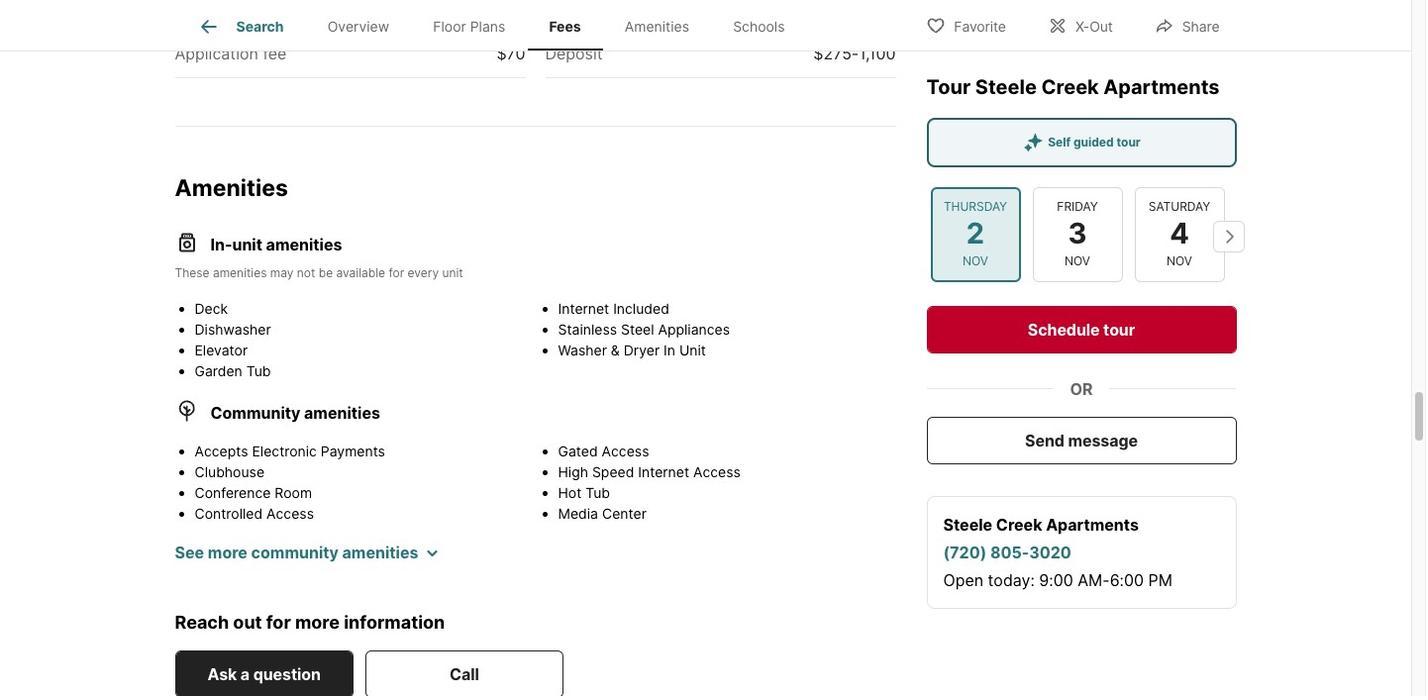 Task type: vqa. For each thing, say whether or not it's contained in the screenshot.
menu bar
no



Task type: describe. For each thing, give the bounding box(es) containing it.
self guided tour
[[1048, 134, 1141, 149]]

these amenities may not be available for every unit
[[175, 265, 463, 280]]

reach out for more information
[[175, 612, 445, 633]]

reach
[[175, 612, 229, 633]]

appliances
[[658, 321, 730, 338]]

deck
[[195, 300, 228, 317]]

may
[[270, 265, 294, 280]]

out
[[233, 612, 262, 633]]

apartments inside steele creek apartments (720) 805-3020 open today: 9:00 am-6:00 pm
[[1046, 514, 1139, 534]]

be
[[319, 265, 333, 280]]

electronic
[[252, 443, 317, 460]]

guided
[[1074, 134, 1114, 149]]

send
[[1025, 430, 1065, 450]]

internet inside internet included stainless steel appliances washer & dryer in unit
[[558, 300, 609, 317]]

not
[[297, 265, 315, 280]]

available
[[336, 265, 385, 280]]

saturday
[[1149, 199, 1211, 214]]

steele creek apartments (720) 805-3020 open today: 9:00 am-6:00 pm
[[943, 514, 1173, 589]]

amenities inside tab
[[625, 18, 689, 35]]

floor
[[433, 18, 466, 35]]

x-
[[1076, 17, 1090, 34]]

nov for 4
[[1167, 253, 1192, 268]]

(720) 805-3020 link
[[943, 542, 1072, 562]]

community
[[251, 543, 339, 563]]

these
[[175, 265, 210, 280]]

9:00
[[1039, 570, 1073, 589]]

accepts electronic payments clubhouse conference room controlled access corporate billing available
[[195, 443, 385, 543]]

x-out
[[1076, 17, 1113, 34]]

schools
[[733, 18, 785, 35]]

fee
[[263, 44, 287, 64]]

ask a question
[[208, 664, 321, 684]]

friday 3 nov
[[1057, 199, 1098, 268]]

&
[[611, 342, 620, 359]]

tour steele creek apartments
[[927, 74, 1220, 98]]

amenities up payments
[[304, 403, 380, 423]]

0 vertical spatial steele
[[975, 74, 1037, 98]]

self guided tour option
[[927, 117, 1237, 166]]

6:00
[[1110, 570, 1144, 589]]

or
[[1070, 378, 1093, 398]]

included
[[613, 300, 669, 317]]

application fee
[[175, 44, 287, 64]]

favorite
[[954, 17, 1006, 34]]

plans
[[470, 18, 505, 35]]

1,100
[[859, 44, 896, 64]]

fees tab
[[527, 3, 603, 51]]

2
[[967, 216, 985, 250]]

overview
[[328, 18, 389, 35]]

tab list containing search
[[175, 0, 823, 51]]

application
[[175, 44, 258, 64]]

0 vertical spatial access
[[602, 443, 649, 460]]

search
[[236, 18, 284, 35]]

amenities inside dropdown button
[[342, 543, 418, 563]]

garden
[[195, 363, 242, 379]]

3020
[[1029, 542, 1072, 562]]

send message button
[[927, 416, 1237, 464]]

search link
[[197, 15, 284, 39]]

805-
[[990, 542, 1029, 562]]

1 vertical spatial unit
[[442, 265, 463, 280]]

favorite button
[[910, 4, 1023, 45]]

3
[[1068, 216, 1087, 250]]

dryer
[[624, 342, 660, 359]]

controlled
[[195, 505, 263, 522]]

amenities down in-
[[213, 265, 267, 280]]

call button
[[365, 650, 563, 696]]

see more community amenities button
[[175, 541, 438, 565]]

4
[[1170, 216, 1189, 250]]

gated
[[558, 443, 598, 460]]

out
[[1090, 17, 1113, 34]]

accepts
[[195, 443, 248, 460]]

friday
[[1057, 199, 1098, 214]]

steel
[[621, 321, 654, 338]]

self guided tour list box
[[927, 117, 1237, 166]]

ask a question button
[[175, 650, 353, 696]]

(720)
[[943, 542, 987, 562]]

in-
[[210, 235, 232, 255]]

overview tab
[[306, 3, 411, 51]]

share button
[[1138, 4, 1237, 45]]

access inside accepts electronic payments clubhouse conference room controlled access corporate billing available
[[267, 505, 314, 522]]



Task type: locate. For each thing, give the bounding box(es) containing it.
see
[[175, 543, 204, 563]]

unit
[[679, 342, 706, 359]]

community amenities
[[210, 403, 380, 423]]

1 horizontal spatial internet
[[638, 464, 689, 480]]

0 vertical spatial more
[[208, 543, 248, 563]]

1 vertical spatial steele
[[943, 514, 993, 534]]

0 horizontal spatial internet
[[558, 300, 609, 317]]

for left every
[[389, 265, 404, 280]]

more up question at the bottom left of the page
[[295, 612, 340, 633]]

more right see
[[208, 543, 248, 563]]

$70
[[497, 44, 525, 64]]

information
[[344, 612, 445, 633]]

deck dishwasher elevator garden tub
[[195, 300, 271, 379]]

1 vertical spatial tub
[[586, 484, 610, 501]]

amenities up information
[[342, 543, 418, 563]]

apartments up 3020
[[1046, 514, 1139, 534]]

0 horizontal spatial for
[[266, 612, 291, 633]]

floor plans
[[433, 18, 505, 35]]

0 vertical spatial tour
[[1117, 134, 1141, 149]]

2 horizontal spatial nov
[[1167, 253, 1192, 268]]

more
[[208, 543, 248, 563], [295, 612, 340, 633]]

amenities
[[625, 18, 689, 35], [175, 175, 288, 202]]

every
[[408, 265, 439, 280]]

0 vertical spatial internet
[[558, 300, 609, 317]]

nov down the 3
[[1065, 253, 1090, 268]]

open
[[943, 570, 984, 589]]

tour
[[927, 74, 971, 98]]

call link
[[365, 650, 563, 696]]

nov
[[963, 253, 988, 268], [1065, 253, 1090, 268], [1167, 253, 1192, 268]]

for right out
[[266, 612, 291, 633]]

dishwasher
[[195, 321, 271, 338]]

speed
[[592, 464, 634, 480]]

call
[[450, 664, 479, 684]]

0 horizontal spatial access
[[267, 505, 314, 522]]

tub
[[246, 363, 271, 379], [586, 484, 610, 501]]

2 vertical spatial access
[[267, 505, 314, 522]]

schools tab
[[711, 3, 807, 51]]

1 vertical spatial apartments
[[1046, 514, 1139, 534]]

internet inside gated access high speed internet access hot tub media center
[[638, 464, 689, 480]]

in
[[664, 342, 675, 359]]

1 horizontal spatial access
[[602, 443, 649, 460]]

amenities
[[266, 235, 342, 255], [213, 265, 267, 280], [304, 403, 380, 423], [342, 543, 418, 563]]

0 horizontal spatial tub
[[246, 363, 271, 379]]

steele right tour
[[975, 74, 1037, 98]]

payments
[[321, 443, 385, 460]]

corporate
[[195, 526, 261, 543]]

access
[[602, 443, 649, 460], [693, 464, 741, 480], [267, 505, 314, 522]]

available
[[307, 526, 366, 543]]

tub down "speed"
[[586, 484, 610, 501]]

1 horizontal spatial nov
[[1065, 253, 1090, 268]]

tab list
[[175, 0, 823, 51]]

internet up stainless
[[558, 300, 609, 317]]

1 vertical spatial internet
[[638, 464, 689, 480]]

nov inside friday 3 nov
[[1065, 253, 1090, 268]]

nov for 3
[[1065, 253, 1090, 268]]

1 vertical spatial tour
[[1104, 319, 1135, 339]]

tub right the garden
[[246, 363, 271, 379]]

nov inside thursday 2 nov
[[963, 253, 988, 268]]

1 horizontal spatial amenities
[[625, 18, 689, 35]]

nov down 4
[[1167, 253, 1192, 268]]

creek inside steele creek apartments (720) 805-3020 open today: 9:00 am-6:00 pm
[[996, 514, 1042, 534]]

0 vertical spatial apartments
[[1104, 74, 1220, 98]]

tour inside the schedule tour button
[[1104, 319, 1135, 339]]

gated access high speed internet access hot tub media center
[[558, 443, 741, 522]]

amenities up in-
[[175, 175, 288, 202]]

am-
[[1078, 570, 1110, 589]]

0 horizontal spatial unit
[[232, 235, 262, 255]]

unit
[[232, 235, 262, 255], [442, 265, 463, 280]]

tour right schedule
[[1104, 319, 1135, 339]]

$275-1,100
[[813, 44, 896, 64]]

steele up (720)
[[943, 514, 993, 534]]

internet right "speed"
[[638, 464, 689, 480]]

nov for 2
[[963, 253, 988, 268]]

1 horizontal spatial for
[[389, 265, 404, 280]]

0 horizontal spatial amenities
[[175, 175, 288, 202]]

1 horizontal spatial unit
[[442, 265, 463, 280]]

high
[[558, 464, 588, 480]]

1 vertical spatial access
[[693, 464, 741, 480]]

tour inside self guided tour option
[[1117, 134, 1141, 149]]

fees
[[549, 18, 581, 35]]

0 vertical spatial unit
[[232, 235, 262, 255]]

steele inside steele creek apartments (720) 805-3020 open today: 9:00 am-6:00 pm
[[943, 514, 993, 534]]

$275-
[[813, 44, 859, 64]]

steele
[[975, 74, 1037, 98], [943, 514, 993, 534]]

self
[[1048, 134, 1071, 149]]

tub inside gated access high speed internet access hot tub media center
[[586, 484, 610, 501]]

thursday
[[944, 199, 1007, 214]]

1 vertical spatial amenities
[[175, 175, 288, 202]]

clubhouse
[[195, 464, 265, 480]]

message
[[1068, 430, 1138, 450]]

amenities up not
[[266, 235, 342, 255]]

conference
[[195, 484, 271, 501]]

0 horizontal spatial nov
[[963, 253, 988, 268]]

next image
[[1213, 220, 1245, 252]]

stainless
[[558, 321, 617, 338]]

deposit
[[545, 44, 603, 64]]

more inside dropdown button
[[208, 543, 248, 563]]

internet
[[558, 300, 609, 317], [638, 464, 689, 480]]

tub inside deck dishwasher elevator garden tub
[[246, 363, 271, 379]]

nov down 2
[[963, 253, 988, 268]]

x-out button
[[1031, 4, 1130, 45]]

a
[[241, 664, 250, 684]]

nov inside saturday 4 nov
[[1167, 253, 1192, 268]]

pm
[[1148, 570, 1173, 589]]

1 vertical spatial for
[[266, 612, 291, 633]]

share
[[1182, 17, 1220, 34]]

center
[[602, 505, 647, 522]]

for
[[389, 265, 404, 280], [266, 612, 291, 633]]

media
[[558, 505, 598, 522]]

internet included stainless steel appliances washer & dryer in unit
[[558, 300, 730, 359]]

creek up 805-
[[996, 514, 1042, 534]]

tour right guided at the top of the page
[[1117, 134, 1141, 149]]

1 horizontal spatial more
[[295, 612, 340, 633]]

0 horizontal spatial more
[[208, 543, 248, 563]]

creek
[[1041, 74, 1099, 98], [996, 514, 1042, 534]]

washer
[[558, 342, 607, 359]]

1 horizontal spatial tub
[[586, 484, 610, 501]]

amenities right fees tab
[[625, 18, 689, 35]]

ask
[[208, 664, 237, 684]]

2 nov from the left
[[1065, 253, 1090, 268]]

creek up self
[[1041, 74, 1099, 98]]

1 nov from the left
[[963, 253, 988, 268]]

schedule
[[1028, 319, 1100, 339]]

today:
[[988, 570, 1035, 589]]

0 vertical spatial amenities
[[625, 18, 689, 35]]

apartments
[[1104, 74, 1220, 98], [1046, 514, 1139, 534]]

amenities tab
[[603, 3, 711, 51]]

hot
[[558, 484, 582, 501]]

2 horizontal spatial access
[[693, 464, 741, 480]]

billing
[[265, 526, 304, 543]]

0 vertical spatial creek
[[1041, 74, 1099, 98]]

0 vertical spatial tub
[[246, 363, 271, 379]]

floor plans tab
[[411, 3, 527, 51]]

1 vertical spatial creek
[[996, 514, 1042, 534]]

schedule tour
[[1028, 319, 1135, 339]]

room
[[275, 484, 312, 501]]

1 vertical spatial more
[[295, 612, 340, 633]]

in-unit amenities
[[210, 235, 342, 255]]

send message
[[1025, 430, 1138, 450]]

apartments down share button
[[1104, 74, 1220, 98]]

thursday 2 nov
[[944, 199, 1007, 268]]

3 nov from the left
[[1167, 253, 1192, 268]]

0 vertical spatial for
[[389, 265, 404, 280]]



